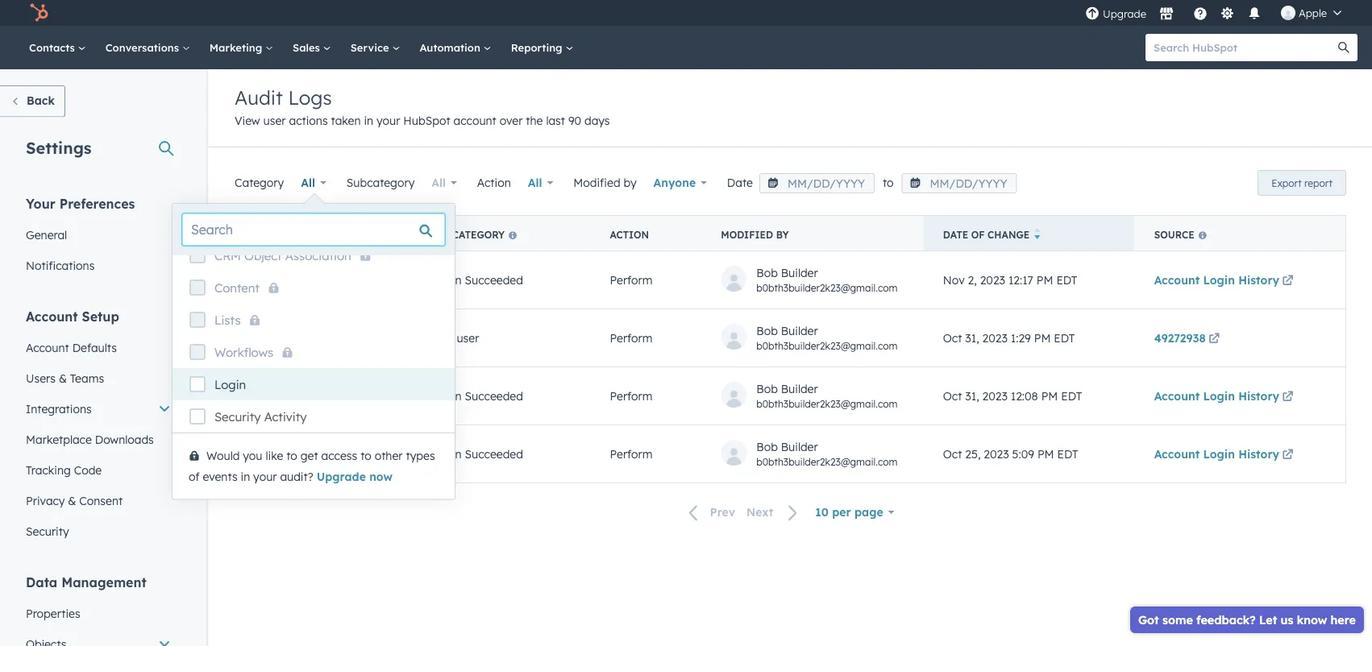 Task type: locate. For each thing, give the bounding box(es) containing it.
4 bob builder b0bth3builder2k23@gmail.com from the top
[[757, 440, 898, 468]]

hubspot
[[404, 114, 451, 128]]

1 bob builder b0bth3builder2k23@gmail.com from the top
[[757, 266, 898, 294]]

0 vertical spatial by
[[624, 176, 637, 190]]

3 oct from the top
[[944, 447, 963, 462]]

2 horizontal spatial all
[[528, 176, 542, 190]]

security down privacy
[[26, 525, 69, 539]]

marketplaces button
[[1150, 0, 1184, 26]]

1 vertical spatial upgrade
[[317, 470, 366, 484]]

1 vertical spatial security
[[215, 410, 261, 425]]

report
[[1305, 177, 1333, 189]]

12:08
[[1011, 389, 1039, 403]]

pm right 12:17
[[1037, 273, 1054, 287]]

edt for oct 31, 2023 1:29 pm edt
[[1054, 331, 1075, 345]]

date inside date of change button
[[944, 229, 969, 241]]

code
[[74, 463, 102, 478]]

all down hubspot
[[432, 176, 446, 190]]

0 horizontal spatial modified
[[574, 176, 621, 190]]

2 account login history from the top
[[1155, 389, 1280, 403]]

1 horizontal spatial all button
[[421, 167, 468, 199]]

0 vertical spatial 31,
[[966, 331, 980, 345]]

back link
[[0, 85, 65, 117]]

security
[[255, 331, 298, 345], [215, 410, 261, 425], [26, 525, 69, 539]]

pm right 5:09
[[1038, 447, 1055, 462]]

reporting
[[511, 41, 566, 54]]

3 perform from the top
[[610, 389, 653, 403]]

1 vertical spatial 31,
[[966, 389, 980, 403]]

2023
[[981, 273, 1006, 287], [983, 331, 1008, 345], [983, 389, 1008, 403], [984, 447, 1010, 462]]

users & teams
[[26, 371, 104, 386]]

1 horizontal spatial all
[[432, 176, 446, 190]]

activity up like on the bottom
[[264, 410, 307, 425]]

in right taken
[[364, 114, 374, 128]]

0 horizontal spatial date
[[727, 176, 753, 190]]

date up nov
[[944, 229, 969, 241]]

1 horizontal spatial of
[[972, 229, 985, 241]]

1 vertical spatial modified
[[721, 229, 774, 241]]

settings
[[26, 138, 92, 158]]

0 horizontal spatial &
[[59, 371, 67, 386]]

activity right workflows
[[301, 331, 341, 345]]

descending sort. press to sort ascending. element
[[1035, 228, 1041, 242]]

1 vertical spatial action
[[610, 229, 649, 241]]

b0bth3builder2k23@gmail.com for oct 31, 2023 12:08 pm edt
[[757, 398, 898, 410]]

link opens in a new window image inside '49272938' link
[[1209, 334, 1221, 345]]

login
[[255, 273, 284, 287], [432, 273, 462, 287], [1204, 273, 1236, 287], [215, 377, 246, 393], [255, 389, 284, 403], [432, 389, 462, 403], [1204, 389, 1236, 403], [255, 447, 284, 462], [432, 447, 462, 462], [1204, 447, 1236, 462]]

now
[[370, 470, 393, 484]]

user right add
[[457, 331, 479, 345]]

all up search search field
[[301, 176, 315, 190]]

0 horizontal spatial all button
[[291, 167, 337, 199]]

user
[[263, 114, 286, 128], [457, 331, 479, 345]]

1 vertical spatial security activity
[[215, 410, 307, 425]]

oct
[[944, 331, 963, 345], [944, 389, 963, 403], [944, 447, 963, 462]]

downloads
[[95, 433, 154, 447]]

0 vertical spatial your
[[377, 114, 400, 128]]

succeeded right types
[[465, 447, 523, 462]]

2023 for 12:08
[[983, 389, 1008, 403]]

& right the users
[[59, 371, 67, 386]]

0 vertical spatial oct
[[944, 331, 963, 345]]

modified
[[574, 176, 621, 190], [721, 229, 774, 241]]

service
[[351, 41, 392, 54]]

1 history from the top
[[1239, 273, 1280, 287]]

management
[[61, 575, 147, 591]]

1 horizontal spatial &
[[68, 494, 76, 508]]

menu
[[1084, 0, 1353, 26]]

perform
[[610, 273, 653, 287], [610, 331, 653, 345], [610, 389, 653, 403], [610, 447, 653, 462]]

security up would
[[215, 410, 261, 425]]

to
[[883, 176, 894, 190], [286, 449, 297, 463], [361, 449, 372, 463]]

10 per page
[[816, 506, 884, 520]]

1 horizontal spatial link opens in a new window image
[[1283, 392, 1294, 403]]

upgrade image
[[1086, 7, 1100, 21]]

0 vertical spatial upgrade
[[1103, 7, 1147, 21]]

sales
[[293, 41, 323, 54]]

0 horizontal spatial link opens in a new window image
[[1209, 334, 1221, 345]]

4 perform from the top
[[610, 447, 653, 462]]

login succeeded
[[432, 273, 523, 287], [432, 389, 523, 403], [432, 447, 523, 462]]

1 vertical spatial subcategory
[[432, 229, 505, 241]]

0 vertical spatial action
[[477, 176, 511, 190]]

bob builder b0bth3builder2k23@gmail.com for oct 31, 2023 1:29 pm edt
[[757, 324, 898, 352]]

4 builder from the top
[[781, 440, 818, 454]]

1 vertical spatial succeeded
[[465, 389, 523, 403]]

security down content
[[255, 331, 298, 345]]

3 account login history from the top
[[1155, 447, 1280, 462]]

of left events
[[189, 470, 200, 484]]

user right 'view'
[[263, 114, 286, 128]]

security activity up you
[[215, 410, 307, 425]]

modified by
[[574, 176, 637, 190], [721, 229, 789, 241]]

MM/DD/YYYY text field
[[760, 173, 875, 194], [902, 173, 1018, 194]]

link opens in a new window image inside '49272938' link
[[1209, 334, 1221, 345]]

1 horizontal spatial date
[[944, 229, 969, 241]]

3 login succeeded from the top
[[432, 447, 523, 462]]

bob builder b0bth3builder2k23@gmail.com for nov 2, 2023 12:17 pm edt
[[757, 266, 898, 294]]

1 vertical spatial in
[[241, 470, 250, 484]]

1 horizontal spatial upgrade
[[1103, 7, 1147, 21]]

all button for action
[[518, 167, 564, 199]]

0 vertical spatial link opens in a new window image
[[1209, 334, 1221, 345]]

all for subcategory
[[432, 176, 446, 190]]

31, left the 12:08
[[966, 389, 980, 403]]

all button down the
[[518, 167, 564, 199]]

12:17
[[1009, 273, 1034, 287]]

0 horizontal spatial subcategory
[[347, 176, 415, 190]]

history for oct 25, 2023 5:09 pm edt
[[1239, 447, 1280, 462]]

security inside the account setup element
[[26, 525, 69, 539]]

1 succeeded from the top
[[465, 273, 523, 287]]

upgrade for upgrade now
[[317, 470, 366, 484]]

25,
[[966, 447, 981, 462]]

0 horizontal spatial user
[[263, 114, 286, 128]]

0 vertical spatial succeeded
[[465, 273, 523, 287]]

31, left 1:29
[[966, 331, 980, 345]]

3 all from the left
[[528, 176, 542, 190]]

oct down nov
[[944, 331, 963, 345]]

& for users
[[59, 371, 67, 386]]

all button up search search field
[[291, 167, 337, 199]]

account
[[1155, 273, 1200, 287], [26, 309, 78, 325], [26, 341, 69, 355], [1155, 389, 1200, 403], [1155, 447, 1200, 462]]

date right anyone 'popup button'
[[727, 176, 753, 190]]

1 vertical spatial login succeeded
[[432, 389, 523, 403]]

upgrade now button
[[317, 470, 393, 484]]

0 vertical spatial security activity
[[255, 331, 341, 345]]

edt right 12:17
[[1057, 273, 1078, 287]]

oct left the 12:08
[[944, 389, 963, 403]]

2 perform from the top
[[610, 331, 653, 345]]

1 vertical spatial date
[[944, 229, 969, 241]]

succeeded up add user
[[465, 273, 523, 287]]

audit logs view user actions taken in your hubspot account over the last 90 days
[[235, 85, 610, 128]]

1 horizontal spatial in
[[364, 114, 374, 128]]

2 login succeeded from the top
[[432, 389, 523, 403]]

2023 left 1:29
[[983, 331, 1008, 345]]

upgrade
[[1103, 7, 1147, 21], [317, 470, 366, 484]]

notifications
[[26, 259, 95, 273]]

crm
[[215, 248, 241, 264]]

actions
[[289, 114, 328, 128]]

all button
[[291, 167, 337, 199], [421, 167, 468, 199], [518, 167, 564, 199]]

pm right 1:29
[[1035, 331, 1051, 345]]

perform for oct 25, 2023 5:09 pm edt
[[610, 447, 653, 462]]

0 vertical spatial account login history
[[1155, 273, 1280, 287]]

setup
[[82, 309, 119, 325]]

in down you
[[241, 470, 250, 484]]

date
[[727, 176, 753, 190], [944, 229, 969, 241]]

all for action
[[528, 176, 542, 190]]

upgrade down 'access'
[[317, 470, 366, 484]]

1 vertical spatial modified by
[[721, 229, 789, 241]]

0 vertical spatial of
[[972, 229, 985, 241]]

2 b0bth3builder2k23@gmail.com from the top
[[757, 340, 898, 352]]

preferences
[[59, 196, 135, 212]]

2 account login history link from the top
[[1155, 389, 1297, 403]]

export report button
[[1258, 170, 1347, 196]]

3 account login history link from the top
[[1155, 447, 1297, 462]]

3 bob builder b0bth3builder2k23@gmail.com from the top
[[757, 382, 898, 410]]

link opens in a new window image
[[1209, 334, 1221, 345], [1283, 392, 1294, 403]]

2023 for 12:17
[[981, 273, 1006, 287]]

edt right 1:29
[[1054, 331, 1075, 345]]

1 horizontal spatial your
[[377, 114, 400, 128]]

succeeded down add user
[[465, 389, 523, 403]]

1 horizontal spatial by
[[776, 229, 789, 241]]

link opens in a new window image for oct 31, 2023 12:08 pm edt
[[1283, 392, 1294, 403]]

your left hubspot
[[377, 114, 400, 128]]

your preferences
[[26, 196, 135, 212]]

4 bob from the top
[[757, 440, 778, 454]]

0 horizontal spatial by
[[624, 176, 637, 190]]

source
[[1155, 229, 1195, 241]]

0 horizontal spatial your
[[253, 470, 277, 484]]

3 succeeded from the top
[[465, 447, 523, 462]]

bob
[[757, 266, 778, 280], [757, 324, 778, 338], [757, 382, 778, 396], [757, 440, 778, 454]]

account for oct 25, 2023 5:09 pm edt
[[1155, 447, 1200, 462]]

menu containing apple
[[1084, 0, 1353, 26]]

1 vertical spatial account login history
[[1155, 389, 1280, 403]]

10
[[816, 506, 829, 520]]

pm right the 12:08
[[1042, 389, 1059, 403]]

& right privacy
[[68, 494, 76, 508]]

1 vertical spatial history
[[1239, 389, 1280, 403]]

0 horizontal spatial upgrade
[[317, 470, 366, 484]]

automation
[[420, 41, 484, 54]]

1 account login history link from the top
[[1155, 273, 1297, 287]]

0 horizontal spatial modified by
[[574, 176, 637, 190]]

2 vertical spatial security
[[26, 525, 69, 539]]

1 vertical spatial link opens in a new window image
[[1283, 392, 1294, 403]]

2023 for 1:29
[[983, 331, 1008, 345]]

1 all from the left
[[301, 176, 315, 190]]

last
[[546, 114, 565, 128]]

2 builder from the top
[[781, 324, 818, 338]]

integrations button
[[16, 394, 181, 425]]

settings image
[[1221, 7, 1235, 21]]

1 vertical spatial &
[[68, 494, 76, 508]]

upgrade for upgrade
[[1103, 7, 1147, 21]]

link opens in a new window image
[[1283, 276, 1294, 287], [1283, 276, 1294, 287], [1209, 334, 1221, 345], [1283, 392, 1294, 403], [1283, 450, 1294, 462], [1283, 450, 1294, 462]]

2 succeeded from the top
[[465, 389, 523, 403]]

2 31, from the top
[[966, 389, 980, 403]]

3 b0bth3builder2k23@gmail.com from the top
[[757, 398, 898, 410]]

your down like on the bottom
[[253, 470, 277, 484]]

2023 left the 12:08
[[983, 389, 1008, 403]]

all button down hubspot
[[421, 167, 468, 199]]

help image
[[1194, 7, 1208, 22]]

0 vertical spatial login succeeded
[[432, 273, 523, 287]]

descending sort. press to sort ascending. image
[[1035, 228, 1041, 240]]

2023 right "2,"
[[981, 273, 1006, 287]]

0 vertical spatial in
[[364, 114, 374, 128]]

association
[[285, 248, 351, 264]]

1 account login history from the top
[[1155, 273, 1280, 287]]

1 builder from the top
[[781, 266, 818, 280]]

link opens in a new window image for oct 31, 2023 12:08 pm edt
[[1283, 392, 1294, 403]]

1 b0bth3builder2k23@gmail.com from the top
[[757, 282, 898, 294]]

1 oct from the top
[[944, 331, 963, 345]]

history for nov 2, 2023 12:17 pm edt
[[1239, 273, 1280, 287]]

like
[[266, 449, 283, 463]]

1 horizontal spatial subcategory
[[432, 229, 505, 241]]

tracking code link
[[16, 455, 181, 486]]

you
[[243, 449, 263, 463]]

per
[[833, 506, 851, 520]]

0 horizontal spatial of
[[189, 470, 200, 484]]

edt for nov 2, 2023 12:17 pm edt
[[1057, 273, 1078, 287]]

2 bob builder b0bth3builder2k23@gmail.com from the top
[[757, 324, 898, 352]]

perform for oct 31, 2023 12:08 pm edt
[[610, 389, 653, 403]]

oct left the 25,
[[944, 447, 963, 462]]

3 all button from the left
[[518, 167, 564, 199]]

0 vertical spatial subcategory
[[347, 176, 415, 190]]

2 all from the left
[[432, 176, 446, 190]]

0 horizontal spatial mm/dd/yyyy text field
[[760, 173, 875, 194]]

1 all button from the left
[[291, 167, 337, 199]]

pm
[[1037, 273, 1054, 287], [1035, 331, 1051, 345], [1042, 389, 1059, 403], [1038, 447, 1055, 462]]

1 vertical spatial by
[[776, 229, 789, 241]]

0 vertical spatial history
[[1239, 273, 1280, 287]]

tracking code
[[26, 463, 102, 478]]

1 horizontal spatial user
[[457, 331, 479, 345]]

2 vertical spatial succeeded
[[465, 447, 523, 462]]

action down anyone 'popup button'
[[610, 229, 649, 241]]

2 horizontal spatial all button
[[518, 167, 564, 199]]

other
[[375, 449, 403, 463]]

action
[[477, 176, 511, 190], [610, 229, 649, 241]]

Search search field
[[182, 214, 445, 246]]

2 vertical spatial login succeeded
[[432, 447, 523, 462]]

0 vertical spatial modified
[[574, 176, 621, 190]]

1 perform from the top
[[610, 273, 653, 287]]

change
[[988, 229, 1030, 241]]

marketplace downloads
[[26, 433, 154, 447]]

2 bob from the top
[[757, 324, 778, 338]]

category
[[235, 176, 284, 190]]

action down over
[[477, 176, 511, 190]]

bob for oct 31, 2023 1:29 pm edt
[[757, 324, 778, 338]]

1 bob from the top
[[757, 266, 778, 280]]

edt right 5:09
[[1058, 447, 1079, 462]]

2 horizontal spatial to
[[883, 176, 894, 190]]

users & teams link
[[16, 363, 181, 394]]

marketplaces image
[[1160, 7, 1174, 22]]

1 vertical spatial of
[[189, 470, 200, 484]]

& for privacy
[[68, 494, 76, 508]]

date for date of change
[[944, 229, 969, 241]]

1 login succeeded from the top
[[432, 273, 523, 287]]

2 vertical spatial account login history link
[[1155, 447, 1297, 462]]

2 mm/dd/yyyy text field from the left
[[902, 173, 1018, 194]]

properties link
[[16, 599, 181, 630]]

taken
[[331, 114, 361, 128]]

2 vertical spatial oct
[[944, 447, 963, 462]]

0 vertical spatial account login history link
[[1155, 273, 1297, 287]]

3 bob from the top
[[757, 382, 778, 396]]

1 31, from the top
[[966, 331, 980, 345]]

account login history for oct 31, 2023 12:08 pm edt
[[1155, 389, 1280, 403]]

integrations
[[26, 402, 92, 416]]

2 history from the top
[[1239, 389, 1280, 403]]

account defaults link
[[16, 333, 181, 363]]

get
[[301, 449, 318, 463]]

1 vertical spatial oct
[[944, 389, 963, 403]]

3 builder from the top
[[781, 382, 818, 396]]

0 horizontal spatial all
[[301, 176, 315, 190]]

upgrade right upgrade 'image'
[[1103, 7, 1147, 21]]

0 vertical spatial user
[[263, 114, 286, 128]]

login succeeded for oct 31, 2023 12:08 pm edt
[[432, 389, 523, 403]]

all down the
[[528, 176, 542, 190]]

0 horizontal spatial in
[[241, 470, 250, 484]]

of inside would you like to get access to other types of events in your audit?
[[189, 470, 200, 484]]

1 horizontal spatial to
[[361, 449, 372, 463]]

edt right the 12:08
[[1062, 389, 1083, 403]]

back
[[27, 94, 55, 108]]

0 vertical spatial date
[[727, 176, 753, 190]]

1 horizontal spatial mm/dd/yyyy text field
[[902, 173, 1018, 194]]

login inside list box
[[215, 377, 246, 393]]

oct for oct 31, 2023 12:08 pm edt
[[944, 389, 963, 403]]

1 vertical spatial account login history link
[[1155, 389, 1297, 403]]

list box
[[173, 240, 455, 433]]

help button
[[1187, 0, 1215, 26]]

export report
[[1272, 177, 1333, 189]]

account login history link for oct 25, 2023 5:09 pm edt
[[1155, 447, 1297, 462]]

2 oct from the top
[[944, 389, 963, 403]]

2023 right the 25,
[[984, 447, 1010, 462]]

1 vertical spatial your
[[253, 470, 277, 484]]

2 all button from the left
[[421, 167, 468, 199]]

all button for subcategory
[[421, 167, 468, 199]]

in inside audit logs view user actions taken in your hubspot account over the last 90 days
[[364, 114, 374, 128]]

2 vertical spatial history
[[1239, 447, 1280, 462]]

security activity down content
[[255, 331, 341, 345]]

4 b0bth3builder2k23@gmail.com from the top
[[757, 456, 898, 468]]

privacy & consent
[[26, 494, 123, 508]]

3 history from the top
[[1239, 447, 1280, 462]]

Search HubSpot search field
[[1146, 34, 1344, 61]]

oct for oct 31, 2023 1:29 pm edt
[[944, 331, 963, 345]]

2 vertical spatial account login history
[[1155, 447, 1280, 462]]

of left change
[[972, 229, 985, 241]]

history for oct 31, 2023 12:08 pm edt
[[1239, 389, 1280, 403]]

0 vertical spatial &
[[59, 371, 67, 386]]



Task type: describe. For each thing, give the bounding box(es) containing it.
49272938
[[1155, 331, 1206, 345]]

marketplace
[[26, 433, 92, 447]]

in inside would you like to get access to other types of events in your audit?
[[241, 470, 250, 484]]

account for nov 2, 2023 12:17 pm edt
[[1155, 273, 1200, 287]]

b0bth3builder2k23@gmail.com for oct 25, 2023 5:09 pm edt
[[757, 456, 898, 468]]

your inside audit logs view user actions taken in your hubspot account over the last 90 days
[[377, 114, 400, 128]]

security link
[[16, 517, 181, 547]]

defaults
[[72, 341, 117, 355]]

bob builder b0bth3builder2k23@gmail.com for oct 31, 2023 12:08 pm edt
[[757, 382, 898, 410]]

1 horizontal spatial modified by
[[721, 229, 789, 241]]

conversations link
[[96, 26, 200, 69]]

notifications image
[[1248, 7, 1262, 22]]

link opens in a new window image for oct 31, 2023 1:29 pm edt
[[1209, 334, 1221, 345]]

0 vertical spatial modified by
[[574, 176, 637, 190]]

access
[[321, 449, 357, 463]]

workflows
[[215, 345, 274, 361]]

b0bth3builder2k23@gmail.com for oct 31, 2023 1:29 pm edt
[[757, 340, 898, 352]]

0 vertical spatial activity
[[301, 331, 341, 345]]

events
[[203, 470, 238, 484]]

pm for 1:29
[[1035, 331, 1051, 345]]

all button for category
[[291, 167, 337, 199]]

1 vertical spatial activity
[[264, 410, 307, 425]]

tracking
[[26, 463, 71, 478]]

90
[[569, 114, 582, 128]]

login succeeded for nov 2, 2023 12:17 pm edt
[[432, 273, 523, 287]]

list box containing crm object association
[[173, 240, 455, 433]]

31, for oct 31, 2023 1:29 pm edt
[[966, 331, 980, 345]]

nov 2, 2023 12:17 pm edt
[[944, 273, 1078, 287]]

content
[[215, 281, 260, 296]]

31, for oct 31, 2023 12:08 pm edt
[[966, 389, 980, 403]]

account defaults
[[26, 341, 117, 355]]

your preferences element
[[16, 195, 181, 281]]

0 vertical spatial security
[[255, 331, 298, 345]]

succeeded for nov 2, 2023 12:17 pm edt
[[465, 273, 523, 287]]

notifications button
[[1241, 0, 1269, 26]]

10 per page button
[[808, 497, 902, 529]]

pagination navigation
[[680, 502, 808, 524]]

oct 31, 2023 12:08 pm edt
[[944, 389, 1083, 403]]

privacy & consent link
[[16, 486, 181, 517]]

hubspot link
[[19, 3, 60, 23]]

notifications link
[[16, 250, 181, 281]]

search image
[[1339, 42, 1350, 53]]

account login history link for nov 2, 2023 12:17 pm edt
[[1155, 273, 1297, 287]]

succeeded for oct 31, 2023 12:08 pm edt
[[465, 389, 523, 403]]

bob for nov 2, 2023 12:17 pm edt
[[757, 266, 778, 280]]

lists
[[215, 313, 241, 328]]

prev
[[710, 506, 736, 520]]

audit
[[235, 85, 283, 110]]

your inside would you like to get access to other types of events in your audit?
[[253, 470, 277, 484]]

bob builder image
[[1282, 6, 1296, 20]]

hubspot image
[[29, 3, 48, 23]]

date of change
[[944, 229, 1030, 241]]

5:09
[[1013, 447, 1035, 462]]

privacy
[[26, 494, 65, 508]]

crm object association
[[215, 248, 351, 264]]

would you like to get access to other types of events in your audit?
[[189, 449, 435, 484]]

next
[[747, 506, 774, 520]]

anyone button
[[643, 167, 718, 199]]

marketing
[[210, 41, 265, 54]]

date for date
[[727, 176, 753, 190]]

prev button
[[680, 503, 741, 524]]

types
[[406, 449, 435, 463]]

sales link
[[283, 26, 341, 69]]

would
[[206, 449, 240, 463]]

bob builder b0bth3builder2k23@gmail.com for oct 25, 2023 5:09 pm edt
[[757, 440, 898, 468]]

days
[[585, 114, 610, 128]]

marketplace downloads link
[[16, 425, 181, 455]]

data management element
[[16, 574, 181, 647]]

export
[[1272, 177, 1302, 189]]

succeeded for oct 25, 2023 5:09 pm edt
[[465, 447, 523, 462]]

1 horizontal spatial action
[[610, 229, 649, 241]]

bob for oct 31, 2023 12:08 pm edt
[[757, 382, 778, 396]]

oct 25, 2023 5:09 pm edt
[[944, 447, 1079, 462]]

all for category
[[301, 176, 315, 190]]

49272938 link
[[1155, 331, 1223, 345]]

bob for oct 25, 2023 5:09 pm edt
[[757, 440, 778, 454]]

object
[[244, 248, 282, 264]]

view
[[235, 114, 260, 128]]

0 horizontal spatial action
[[477, 176, 511, 190]]

pm for 12:17
[[1037, 273, 1054, 287]]

general link
[[16, 220, 181, 250]]

perform for oct 31, 2023 1:29 pm edt
[[610, 331, 653, 345]]

your
[[26, 196, 55, 212]]

edt for oct 25, 2023 5:09 pm edt
[[1058, 447, 1079, 462]]

pm for 5:09
[[1038, 447, 1055, 462]]

contacts
[[29, 41, 78, 54]]

1 vertical spatial user
[[457, 331, 479, 345]]

1 horizontal spatial modified
[[721, 229, 774, 241]]

builder for oct 31, 2023 12:08 pm edt
[[781, 382, 818, 396]]

account setup
[[26, 309, 119, 325]]

perform for nov 2, 2023 12:17 pm edt
[[610, 273, 653, 287]]

over
[[500, 114, 523, 128]]

reporting link
[[501, 26, 584, 69]]

account setup element
[[16, 308, 181, 547]]

login succeeded for oct 25, 2023 5:09 pm edt
[[432, 447, 523, 462]]

automation link
[[410, 26, 501, 69]]

apple
[[1299, 6, 1328, 19]]

teams
[[70, 371, 104, 386]]

2,
[[968, 273, 977, 287]]

page
[[855, 506, 884, 520]]

of inside button
[[972, 229, 985, 241]]

builder for nov 2, 2023 12:17 pm edt
[[781, 266, 818, 280]]

properties
[[26, 607, 80, 621]]

link opens in a new window image for nov 2, 2023 12:17 pm edt
[[1283, 276, 1294, 287]]

data management
[[26, 575, 147, 591]]

account login history for oct 25, 2023 5:09 pm edt
[[1155, 447, 1280, 462]]

0 horizontal spatial to
[[286, 449, 297, 463]]

users
[[26, 371, 56, 386]]

builder for oct 31, 2023 1:29 pm edt
[[781, 324, 818, 338]]

the
[[526, 114, 543, 128]]

pm for 12:08
[[1042, 389, 1059, 403]]

settings link
[[1218, 4, 1238, 21]]

account
[[454, 114, 497, 128]]

service link
[[341, 26, 410, 69]]

oct for oct 25, 2023 5:09 pm edt
[[944, 447, 963, 462]]

audit?
[[280, 470, 314, 484]]

apple button
[[1272, 0, 1352, 26]]

account for oct 31, 2023 12:08 pm edt
[[1155, 389, 1200, 403]]

consent
[[79, 494, 123, 508]]

2023 for 5:09
[[984, 447, 1010, 462]]

builder for oct 25, 2023 5:09 pm edt
[[781, 440, 818, 454]]

b0bth3builder2k23@gmail.com for nov 2, 2023 12:17 pm edt
[[757, 282, 898, 294]]

link opens in a new window image for oct 25, 2023 5:09 pm edt
[[1283, 450, 1294, 462]]

link opens in a new window image for oct 31, 2023 1:29 pm edt
[[1209, 334, 1221, 345]]

account login history link for oct 31, 2023 12:08 pm edt
[[1155, 389, 1297, 403]]

account login history for nov 2, 2023 12:17 pm edt
[[1155, 273, 1280, 287]]

add
[[432, 331, 454, 345]]

add user
[[432, 331, 479, 345]]

anyone
[[654, 176, 696, 190]]

edt for oct 31, 2023 12:08 pm edt
[[1062, 389, 1083, 403]]

security inside list box
[[215, 410, 261, 425]]

general
[[26, 228, 67, 242]]

1 mm/dd/yyyy text field from the left
[[760, 173, 875, 194]]

user inside audit logs view user actions taken in your hubspot account over the last 90 days
[[263, 114, 286, 128]]



Task type: vqa. For each thing, say whether or not it's contained in the screenshot.
anomaly to the right
no



